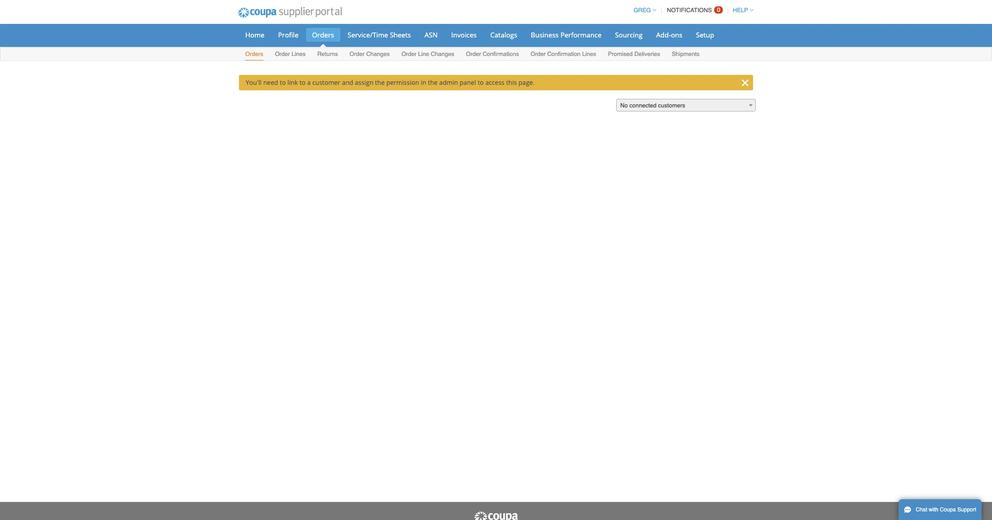 Task type: describe. For each thing, give the bounding box(es) containing it.
add-ons
[[656, 30, 683, 39]]

customers
[[658, 102, 685, 109]]

setup
[[696, 30, 714, 39]]

confirmations
[[483, 51, 519, 57]]

0 horizontal spatial orders
[[245, 51, 263, 57]]

sheets
[[390, 30, 411, 39]]

changes inside "link"
[[431, 51, 454, 57]]

asn link
[[419, 28, 444, 42]]

home link
[[239, 28, 270, 42]]

sourcing link
[[609, 28, 649, 42]]

order line changes link
[[401, 49, 455, 61]]

1 horizontal spatial coupa supplier portal image
[[474, 511, 519, 521]]

confirmation
[[547, 51, 581, 57]]

chat with coupa support button
[[899, 500, 982, 521]]

link
[[287, 78, 298, 87]]

chat
[[916, 507, 927, 513]]

access
[[485, 78, 505, 87]]

deliveries
[[634, 51, 660, 57]]

a
[[307, 78, 311, 87]]

shipments link
[[672, 49, 700, 61]]

business performance link
[[525, 28, 608, 42]]

1 to from the left
[[280, 78, 286, 87]]

customer
[[312, 78, 340, 87]]

0 horizontal spatial orders link
[[245, 49, 264, 61]]

need
[[263, 78, 278, 87]]

catalogs
[[490, 30, 517, 39]]

connected
[[630, 102, 657, 109]]

business performance
[[531, 30, 602, 39]]

0
[[717, 6, 720, 13]]

page.
[[519, 78, 535, 87]]

line
[[418, 51, 429, 57]]

service/time sheets
[[348, 30, 411, 39]]

ons
[[671, 30, 683, 39]]

1 horizontal spatial orders
[[312, 30, 334, 39]]

order changes
[[350, 51, 390, 57]]

1 changes from the left
[[366, 51, 390, 57]]

profile
[[278, 30, 299, 39]]

you'll
[[246, 78, 262, 87]]

order for order line changes
[[402, 51, 417, 57]]

service/time sheets link
[[342, 28, 417, 42]]

add-
[[656, 30, 671, 39]]

assign
[[355, 78, 373, 87]]

No connected customers text field
[[617, 99, 755, 112]]

promised
[[608, 51, 633, 57]]

panel
[[460, 78, 476, 87]]

help
[[733, 7, 748, 14]]

with
[[929, 507, 939, 513]]

notifications 0
[[667, 6, 720, 14]]

asn
[[425, 30, 438, 39]]

No connected customers field
[[616, 99, 756, 112]]

order confirmation lines link
[[530, 49, 597, 61]]

shipments
[[672, 51, 700, 57]]

2 to from the left
[[300, 78, 306, 87]]

admin
[[439, 78, 458, 87]]

invoices link
[[445, 28, 483, 42]]

1 horizontal spatial orders link
[[306, 28, 340, 42]]

order for order confirmations
[[466, 51, 481, 57]]

order confirmations
[[466, 51, 519, 57]]



Task type: locate. For each thing, give the bounding box(es) containing it.
promised deliveries
[[608, 51, 660, 57]]

service/time
[[348, 30, 388, 39]]

2 order from the left
[[350, 51, 365, 57]]

0 vertical spatial orders
[[312, 30, 334, 39]]

3 to from the left
[[478, 78, 484, 87]]

order
[[275, 51, 290, 57], [350, 51, 365, 57], [402, 51, 417, 57], [466, 51, 481, 57], [531, 51, 546, 57]]

order for order changes
[[350, 51, 365, 57]]

0 horizontal spatial coupa supplier portal image
[[232, 1, 348, 24]]

order inside order confirmations link
[[466, 51, 481, 57]]

1 vertical spatial coupa supplier portal image
[[474, 511, 519, 521]]

order confirmation lines
[[531, 51, 596, 57]]

and
[[342, 78, 353, 87]]

3 order from the left
[[402, 51, 417, 57]]

order down profile
[[275, 51, 290, 57]]

changes down service/time sheets link
[[366, 51, 390, 57]]

changes right line
[[431, 51, 454, 57]]

coupa supplier portal image
[[232, 1, 348, 24], [474, 511, 519, 521]]

1 lines from the left
[[292, 51, 306, 57]]

lines
[[292, 51, 306, 57], [582, 51, 596, 57]]

1 horizontal spatial the
[[428, 78, 438, 87]]

order line changes
[[402, 51, 454, 57]]

orders
[[312, 30, 334, 39], [245, 51, 263, 57]]

orders link up returns
[[306, 28, 340, 42]]

1 vertical spatial orders link
[[245, 49, 264, 61]]

1 horizontal spatial lines
[[582, 51, 596, 57]]

performance
[[561, 30, 602, 39]]

greg link
[[630, 7, 656, 14]]

order lines link
[[275, 49, 306, 61]]

to left 'a'
[[300, 78, 306, 87]]

order inside order changes link
[[350, 51, 365, 57]]

0 vertical spatial orders link
[[306, 28, 340, 42]]

1 horizontal spatial changes
[[431, 51, 454, 57]]

orders link
[[306, 28, 340, 42], [245, 49, 264, 61]]

no connected customers
[[620, 102, 685, 109]]

order down service/time
[[350, 51, 365, 57]]

navigation
[[630, 1, 754, 19]]

5 order from the left
[[531, 51, 546, 57]]

profile link
[[272, 28, 304, 42]]

in
[[421, 78, 426, 87]]

4 order from the left
[[466, 51, 481, 57]]

this
[[506, 78, 517, 87]]

order inside "order lines" link
[[275, 51, 290, 57]]

2 lines from the left
[[582, 51, 596, 57]]

order down invoices link
[[466, 51, 481, 57]]

support
[[958, 507, 977, 513]]

1 order from the left
[[275, 51, 290, 57]]

help link
[[729, 7, 754, 14]]

notifications
[[667, 7, 712, 14]]

returns
[[317, 51, 338, 57]]

0 horizontal spatial changes
[[366, 51, 390, 57]]

2 changes from the left
[[431, 51, 454, 57]]

0 horizontal spatial to
[[280, 78, 286, 87]]

the right in
[[428, 78, 438, 87]]

2 the from the left
[[428, 78, 438, 87]]

home
[[245, 30, 265, 39]]

navigation containing notifications 0
[[630, 1, 754, 19]]

order left line
[[402, 51, 417, 57]]

the
[[375, 78, 385, 87], [428, 78, 438, 87]]

you'll need to link to a customer and assign the permission in the admin panel to access this page.
[[246, 78, 535, 87]]

orders link down 'home' link
[[245, 49, 264, 61]]

greg
[[634, 7, 651, 14]]

setup link
[[690, 28, 720, 42]]

orders up returns
[[312, 30, 334, 39]]

order for order confirmation lines
[[531, 51, 546, 57]]

2 horizontal spatial to
[[478, 78, 484, 87]]

0 horizontal spatial lines
[[292, 51, 306, 57]]

lines down profile link
[[292, 51, 306, 57]]

0 vertical spatial coupa supplier portal image
[[232, 1, 348, 24]]

business
[[531, 30, 559, 39]]

catalogs link
[[484, 28, 523, 42]]

the right assign
[[375, 78, 385, 87]]

to left link
[[280, 78, 286, 87]]

no
[[620, 102, 628, 109]]

lines down the performance
[[582, 51, 596, 57]]

order inside order confirmation lines link
[[531, 51, 546, 57]]

sourcing
[[615, 30, 643, 39]]

order inside order line changes "link"
[[402, 51, 417, 57]]

1 vertical spatial orders
[[245, 51, 263, 57]]

chat with coupa support
[[916, 507, 977, 513]]

permission
[[386, 78, 419, 87]]

order lines
[[275, 51, 306, 57]]

order confirmations link
[[466, 49, 519, 61]]

promised deliveries link
[[608, 49, 661, 61]]

orders down 'home' link
[[245, 51, 263, 57]]

to right panel
[[478, 78, 484, 87]]

1 the from the left
[[375, 78, 385, 87]]

order changes link
[[349, 49, 390, 61]]

add-ons link
[[650, 28, 688, 42]]

returns link
[[317, 49, 338, 61]]

invoices
[[451, 30, 477, 39]]

1 horizontal spatial to
[[300, 78, 306, 87]]

order down business
[[531, 51, 546, 57]]

order for order lines
[[275, 51, 290, 57]]

coupa
[[940, 507, 956, 513]]

to
[[280, 78, 286, 87], [300, 78, 306, 87], [478, 78, 484, 87]]

0 horizontal spatial the
[[375, 78, 385, 87]]

changes
[[366, 51, 390, 57], [431, 51, 454, 57]]



Task type: vqa. For each thing, say whether or not it's contained in the screenshot.
Entity
no



